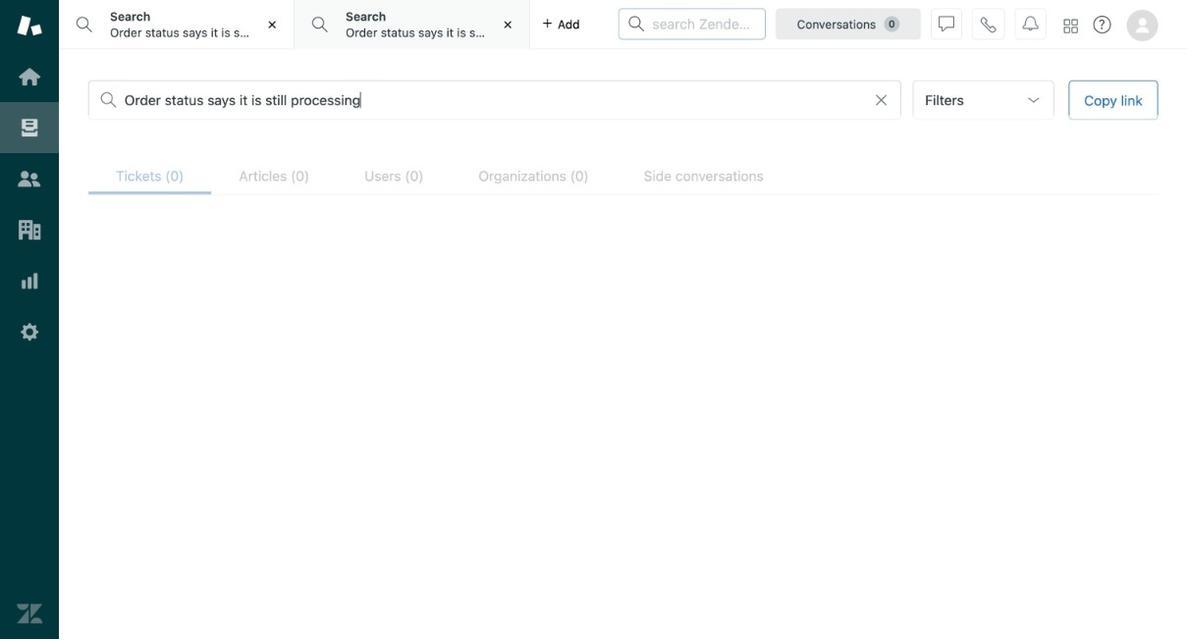 Task type: locate. For each thing, give the bounding box(es) containing it.
0 horizontal spatial close image
[[263, 15, 282, 34]]

tab
[[59, 0, 318, 49], [295, 0, 553, 49], [88, 156, 212, 194], [212, 156, 337, 194], [337, 156, 451, 194], [451, 156, 617, 194], [617, 156, 792, 194]]

organizations image
[[17, 217, 42, 243]]

close image
[[263, 15, 282, 34], [498, 15, 518, 34]]

customers image
[[17, 166, 42, 192]]

get started image
[[17, 64, 42, 89]]

admin image
[[17, 319, 42, 345]]

zendesk image
[[17, 602, 42, 627]]

zendesk products image
[[1065, 19, 1079, 33]]

Search: text field
[[125, 91, 889, 109]]

2 close image from the left
[[498, 15, 518, 34]]

views image
[[17, 115, 42, 141]]

tab list
[[88, 156, 1159, 195]]

main element
[[0, 0, 59, 640]]

1 horizontal spatial close image
[[498, 15, 518, 34]]



Task type: vqa. For each thing, say whether or not it's contained in the screenshot.
4th row
no



Task type: describe. For each thing, give the bounding box(es) containing it.
reporting image
[[17, 268, 42, 294]]

notifications image
[[1023, 16, 1039, 32]]

zendesk support image
[[17, 13, 42, 38]]

1 close image from the left
[[263, 15, 282, 34]]

tabs tab list
[[59, 0, 693, 49]]

get help image
[[1094, 16, 1112, 33]]

button displays agent's chat status as invisible. image
[[939, 16, 955, 32]]

clear search image
[[874, 92, 890, 108]]



